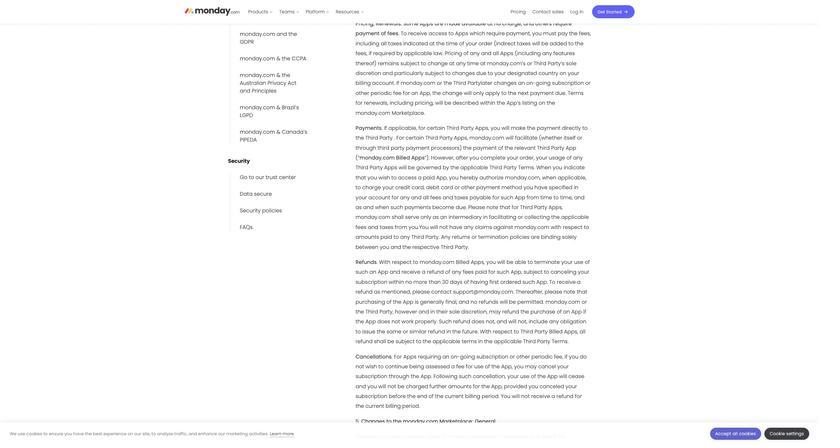 Task type: vqa. For each thing, say whether or not it's contained in the screenshot.
Features link
no



Task type: locate. For each thing, give the bounding box(es) containing it.
cookie settings
[[770, 432, 804, 438]]

monday.com up gdpr
[[240, 30, 275, 38]]

2 horizontal spatial from
[[527, 194, 539, 202]]

require up "pay"
[[553, 20, 572, 27]]

apps inside . for apps requiring an on-going subscription or other periodic fee, if you do not wish to continue being assessed a fee for use of the app, you may cancel your subscription through the app. following such cancellation, your use of the app will cease and you will not be charged further amounts for the app, provided you canceled your subscription before the end of the current billing period. you will not receive a refund for the current billing period.
[[403, 354, 416, 361]]

1 horizontal spatial if
[[565, 354, 567, 361]]

to inside . with respect to monday.com billed apps, you will be able to terminate your use of such an app and receive a refund of any fees paid for such app, subject to canceling your subscription within no more than 30 days of having first ordered such app. to receive a refund as mentioned, please contact support@monday.com. thereafter, please note that purchasing of the app is generally final, and no refunds will be permitted. monday.com or the third party, however and in their sole discretion, may refund the purchase of an app if the app does not work properly. such refund does not, and will not, include any obligation to issue the same or similar refund in the future. with respect to third party billed apps, all refund shall be subject to the applicable terms in the applicable third party terms.
[[549, 279, 555, 286]]

pricing inside . to receive access to apps which require payment, you must pay the fees, including all taxes indicated at the time of your order (indirect taxes will be added to the fees, if required by applicable law. pricing of any and all apps (including any features thereof) remains subject to change at any time at monday.com's or third party's sole discretion and particularly subject to changes due to your designated country on your billing account. if monday.com or the third partylater changes an on-going subscription or other periodic fee for an app, the change will only apply to the next payment due. terms for renewals, including pricing, will be described within the app's listing on the monday.com marketplace.
[[445, 50, 462, 57]]

1 vertical spatial from
[[395, 224, 407, 231]]

applicable, inside . if applicable, for certain third party apps, you will make the payment directly to the third party . for certain third party apps, monday.com will facilitate (whether itself or through third party payment processors) the payment of the relevant third party app ("
[[388, 125, 417, 132]]

may left 'remove'
[[392, 434, 404, 441]]

the down permitted.
[[521, 309, 529, 316]]

no up discretion,
[[471, 299, 477, 306]]

5.
[[356, 418, 360, 426]]

0 vertical spatial other
[[356, 90, 369, 97]]

1 please from the left
[[412, 289, 430, 296]]

1 vertical spatial no
[[405, 279, 412, 286]]

security up go on the top of the page
[[228, 158, 250, 165]]

platform link
[[302, 7, 333, 17]]

. inside . to receive access to apps which require payment, you must pay the fees, including all taxes indicated at the time of your order (indirect taxes will be added to the fees, if required by applicable law. pricing of any and all apps (including any features thereof) remains subject to change at any time at monday.com's or third party's sole discretion and particularly subject to changes due to your designated country on your billing account. if monday.com or the third partylater changes an on-going subscription or other periodic fee for an app, the change will only apply to the next payment due. terms for renewals, including pricing, will be described within the app's listing on the monday.com marketplace.
[[398, 30, 399, 37]]

you right between
[[380, 244, 389, 251]]

generally
[[420, 299, 444, 306]]

remove
[[405, 434, 425, 441]]

of inside monday.com may remove apps from the monday.com marketplace or block the functionality of apps
[[389, 444, 394, 446]]

0 horizontal spatial more
[[283, 431, 294, 438]]

only up the you.you
[[421, 214, 431, 222]]

0 vertical spatial if
[[369, 50, 372, 57]]

receive up indicated
[[408, 30, 427, 37]]

1 vertical spatial within
[[389, 279, 404, 286]]

through inside . for apps requiring an on-going subscription or other periodic fee, if you do not wish to continue being assessed a fee for use of the app, you may cancel your subscription through the app. following such cancellation, your use of the app will cease and you will not be charged further amounts for the app, provided you canceled your subscription before the end of the current billing period. you will not receive a refund for the current billing period.
[[389, 373, 409, 381]]

1 vertical spatial period.
[[402, 403, 420, 411]]

receive inside . to receive access to apps which require payment, you must pay the fees, including all taxes indicated at the time of your order (indirect taxes will be added to the fees, if required by applicable law. pricing of any and all apps (including any features thereof) remains subject to change at any time at monday.com's or third party's sole discretion and particularly subject to changes due to your designated country on your billing account. if monday.com or the third partylater changes an on-going subscription or other periodic fee for an app, the change will only apply to the next payment due. terms for renewals, including pricing, will be described within the app's listing on the monday.com marketplace.
[[408, 30, 427, 37]]

subject down law.
[[425, 70, 444, 77]]

due. inside . to receive access to apps which require payment, you must pay the fees, including all taxes indicated at the time of your order (indirect taxes will be added to the fees, if required by applicable law. pricing of any and all apps (including any features thereof) remains subject to change at any time at monday.com's or third party's sole discretion and particularly subject to changes due to your designated country on your billing account. if monday.com or the third partylater changes an on-going subscription or other periodic fee for an app, the change will only apply to the next payment due. terms for renewals, including pricing, will be described within the app's listing on the monday.com marketplace.
[[555, 90, 566, 97]]

if inside . for apps requiring an on-going subscription or other periodic fee, if you do not wish to continue being assessed a fee for use of the app, you may cancel your subscription through the app. following such cancellation, your use of the app will cease and you will not be charged further amounts for the app, provided you canceled your subscription before the end of the current billing period. you will not receive a refund for the current billing period.
[[565, 354, 567, 361]]

such
[[439, 319, 452, 326]]

1 vertical spatial respect
[[392, 259, 412, 266]]

privacy
[[268, 79, 286, 87]]

if inside . to receive access to apps which require payment, you must pay the fees, including all taxes indicated at the time of your order (indirect taxes will be added to the fees, if required by applicable law. pricing of any and all apps (including any features thereof) remains subject to change at any time at monday.com's or third party's sole discretion and particularly subject to changes due to your designated country on your billing account. if monday.com or the third partylater changes an on-going subscription or other periodic fee for an app, the change will only apply to the next payment due. terms for renewals, including pricing, will be described within the app's listing on the monday.com marketplace.
[[369, 50, 372, 57]]

you up "provided"
[[514, 364, 524, 371]]

monday.com & canada's pipeda link
[[229, 127, 311, 145]]

. inside . with respect to monday.com billed apps, you will be able to terminate your use of such an app and receive a refund of any fees paid for such app, subject to canceling your subscription within no more than 30 days of having first ordered such app. to receive a refund as mentioned, please contact support@monday.com. thereafter, please note that purchasing of the app is generally final, and no refunds will be permitted. monday.com or the third party, however and in their sole discretion, may refund the purchase of an app if the app does not work properly. such refund does not, and will not, include any obligation to issue the same or similar refund in the future. with respect to third party billed apps, all refund shall be subject to the applicable terms in the applicable third party terms.
[[377, 259, 378, 266]]

the left end
[[407, 393, 416, 401]]

1 vertical spatial if
[[384, 125, 387, 132]]

fees, right "pay"
[[579, 30, 591, 37]]

no inside pricing; renewals. some apps are made available at no charge, and others require payment of fees
[[494, 20, 501, 27]]

marketplace
[[502, 434, 534, 441]]

list containing products
[[245, 0, 367, 24]]

0 vertical spatial policies
[[262, 207, 282, 215]]

list
[[245, 0, 367, 24]]

0 vertical spatial on-
[[526, 80, 536, 87]]

you inside . to receive access to apps which require payment, you must pay the fees, including all taxes indicated at the time of your order (indirect taxes will be added to the fees, if required by applicable law. pricing of any and all apps (including any features thereof) remains subject to change at any time at monday.com's or third party's sole discretion and particularly subject to changes due to your designated country on your billing account. if monday.com or the third partylater changes an on-going subscription or other periodic fee for an app, the change will only apply to the next payment due. terms for renewals, including pricing, will be described within the app's listing on the monday.com marketplace.
[[532, 30, 542, 37]]

the down cancellation,
[[481, 383, 490, 391]]

not down cancellations
[[356, 364, 364, 371]]

app left is
[[403, 299, 413, 306]]

1 horizontal spatial pricing
[[511, 8, 526, 15]]

to inside . to receive access to apps which require payment, you must pay the fees, including all taxes indicated at the time of your order (indirect taxes will be added to the fees, if required by applicable law. pricing of any and all apps (including any features thereof) remains subject to change at any time at monday.com's or third party's sole discretion and particularly subject to changes due to your designated country on your billing account. if monday.com or the third partylater changes an on-going subscription or other periodic fee for an app, the change will only apply to the next payment due. terms for renewals, including pricing, will be described within the app's listing on the monday.com marketplace.
[[401, 30, 407, 37]]

0 horizontal spatial respect
[[392, 259, 412, 266]]

not, down discretion,
[[486, 319, 495, 326]]

fees inside . with respect to monday.com billed apps, you will be able to terminate your use of such an app and receive a refund of any fees paid for such app, subject to canceling your subscription within no more than 30 days of having first ordered such app. to receive a refund as mentioned, please contact support@monday.com. thereafter, please note that purchasing of the app is generally final, and no refunds will be permitted. monday.com or the third party, however and in their sole discretion, may refund the purchase of an app if the app does not work properly. such refund does not, and will not, include any obligation to issue the same or similar refund in the future. with respect to third party billed apps, all refund shall be subject to the applicable terms in the applicable third party terms.
[[463, 269, 474, 276]]

1 vertical spatial to
[[549, 279, 555, 286]]

become
[[432, 204, 454, 212]]

& for monday.com & the australian privacy act and principles
[[277, 72, 280, 79]]

period.
[[482, 393, 499, 401], [402, 403, 420, 411]]

taxes left payable
[[454, 194, 468, 202]]

dialog
[[0, 423, 819, 446]]

by down however,
[[443, 164, 449, 172]]

0 horizontal spatial due.
[[456, 204, 467, 212]]

0 vertical spatial may
[[489, 309, 501, 316]]

2 horizontal spatial time
[[540, 194, 552, 202]]

0 horizontal spatial access
[[398, 174, 417, 182]]

does down discretion,
[[472, 319, 484, 326]]

canceled
[[540, 383, 564, 391]]

all inside button
[[733, 432, 738, 438]]

future.
[[462, 329, 479, 336]]

through inside . if applicable, for certain third party apps, you will make the payment directly to the third party . for certain third party apps, monday.com will facilitate (whether itself or through third party payment processors) the payment of the relevant third party app ("
[[356, 144, 376, 152]]

changes left due
[[452, 70, 475, 77]]

including up marketplace.
[[390, 99, 413, 107]]

sole
[[566, 60, 576, 67], [449, 309, 460, 316]]

2 vertical spatial time
[[540, 194, 552, 202]]

cancellations
[[356, 354, 392, 361]]

fee inside . for apps requiring an on-going subscription or other periodic fee, if you do not wish to continue being assessed a fee for use of the app, you may cancel your subscription through the app. following such cancellation, your use of the app will cease and you will not be charged further amounts for the app, provided you canceled your subscription before the end of the current billing period. you will not receive a refund for the current billing period.
[[456, 364, 464, 371]]

applicable, inside '"). however, after you complete your order, your usage of any third party apps will be governed by the applicable third party terms. when you indicate that you wish to access a paid app, you hereby authorize monday.com, when applicable, to charge your credit card, debit card or other payment method you have specified in your account for any and all fees and taxes payable for such app from time to time, and as and when such payments become due. please note that for third party apps, monday.com shall serve only as an intermediary in facilitating or collecting the applicable fees and taxes from you.you will not have any claims against monday.com with respect to amounts paid to any third party. any returns or termination policies are binding solely between you and the respective third party.'
[[558, 174, 586, 182]]

you right after
[[469, 154, 479, 162]]

0 vertical spatial time
[[446, 40, 458, 47]]

is
[[415, 299, 419, 306]]

fee inside . to receive access to apps which require payment, you must pay the fees, including all taxes indicated at the time of your order (indirect taxes will be added to the fees, if required by applicable law. pricing of any and all apps (including any features thereof) remains subject to change at any time at monday.com's or third party's sole discretion and particularly subject to changes due to your designated country on your billing account. if monday.com or the third partylater changes an on-going subscription or other periodic fee for an app, the change will only apply to the next payment due. terms for renewals, including pricing, will be described within the app's listing on the monday.com marketplace.
[[393, 90, 402, 97]]

apply
[[485, 90, 500, 97]]

note
[[486, 204, 498, 212], [564, 289, 575, 296]]

periodic inside . for apps requiring an on-going subscription or other periodic fee, if you do not wish to continue being assessed a fee for use of the app, you may cancel your subscription through the app. following such cancellation, your use of the app will cease and you will not be charged further amounts for the app, provided you canceled your subscription before the end of the current billing period. you will not receive a refund for the current billing period.
[[531, 354, 553, 361]]

be inside '"). however, after you complete your order, your usage of any third party apps will be governed by the applicable third party terms. when you indicate that you wish to access a paid app, you hereby authorize monday.com, when applicable, to charge your credit card, debit card or other payment method you have specified in your account for any and all fees and taxes payable for such app from time to time, and as and when such payments become due. please note that for third party apps, monday.com shall serve only as an intermediary in facilitating or collecting the applicable fees and taxes from you.you will not have any claims against monday.com with respect to amounts paid to any third party. any returns or termination policies are binding solely between you and the respective third party.'
[[408, 164, 415, 172]]

the left ccpa
[[282, 55, 290, 62]]

be up before
[[398, 383, 404, 391]]

an up pricing,
[[411, 90, 418, 97]]

not up same
[[392, 319, 400, 326]]

0 horizontal spatial if
[[369, 50, 372, 57]]

0 horizontal spatial billing
[[356, 80, 371, 87]]

the right added
[[575, 40, 584, 47]]

itself
[[564, 134, 576, 142]]

1 vertical spatial are
[[531, 234, 540, 241]]

not up any
[[439, 224, 448, 231]]

1 horizontal spatial wish
[[379, 174, 390, 182]]

on- up "following"
[[451, 354, 460, 361]]

other
[[356, 90, 369, 97], [461, 184, 475, 192], [516, 354, 530, 361]]

the up cancellation,
[[491, 364, 500, 371]]

go
[[240, 174, 247, 182]]

monday.com down renewals,
[[356, 109, 390, 117]]

for down marketplace.
[[418, 125, 425, 132]]

third
[[534, 60, 546, 67], [453, 80, 466, 87], [447, 125, 459, 132], [365, 134, 378, 142], [425, 134, 438, 142], [537, 144, 550, 152], [356, 164, 368, 172], [490, 164, 502, 172], [520, 204, 533, 212], [411, 234, 424, 241], [441, 244, 453, 251], [365, 309, 378, 316], [521, 329, 533, 336], [523, 338, 536, 346]]

for inside . if applicable, for certain third party apps, you will make the payment directly to the third party . for certain third party apps, monday.com will facilitate (whether itself or through third party payment processors) the payment of the relevant third party app ("
[[396, 134, 404, 142]]

0 vertical spatial going
[[536, 80, 551, 87]]

will left include
[[509, 319, 516, 326]]

. for for
[[392, 354, 393, 361]]

through down continue
[[389, 373, 409, 381]]

app, inside . with respect to monday.com billed apps, you will be able to terminate your use of such an app and receive a refund of any fees paid for such app, subject to canceling your subscription within no more than 30 days of having first ordered such app. to receive a refund as mentioned, please contact support@monday.com. thereafter, please note that purchasing of the app is generally final, and no refunds will be permitted. monday.com or the third party, however and in their sole discretion, may refund the purchase of an app if the app does not work properly. such refund does not, and will not, include any obligation to issue the same or similar refund in the future. with respect to third party billed apps, all refund shall be subject to the applicable terms in the applicable third party terms.
[[511, 269, 522, 276]]

2 horizontal spatial have
[[535, 184, 547, 192]]

1 vertical spatial wish
[[366, 364, 377, 371]]

at
[[487, 20, 493, 27], [429, 40, 435, 47], [449, 60, 455, 67], [480, 60, 486, 67]]

between
[[356, 244, 378, 251]]

receive inside . for apps requiring an on-going subscription or other periodic fee, if you do not wish to continue being assessed a fee for use of the app, you may cancel your subscription through the app. following such cancellation, your use of the app will cease and you will not be charged further amounts for the app, provided you canceled your subscription before the end of the current billing period. you will not receive a refund for the current billing period.
[[531, 393, 550, 401]]

0 horizontal spatial through
[[356, 144, 376, 152]]

subject
[[400, 60, 420, 67], [425, 70, 444, 77], [524, 269, 543, 276], [396, 338, 415, 346]]

& inside monday.com & the australian privacy act and principles
[[277, 72, 280, 79]]

monday.com
[[240, 30, 275, 38], [240, 55, 275, 62], [240, 72, 275, 79], [401, 80, 435, 87], [240, 104, 275, 111], [356, 109, 390, 117], [240, 128, 275, 136], [469, 134, 504, 142], [360, 154, 395, 162], [356, 214, 390, 222], [515, 224, 549, 231], [420, 259, 454, 266], [545, 299, 580, 306], [403, 418, 438, 426], [356, 434, 391, 441], [465, 434, 500, 441]]

only down partylater
[[473, 90, 484, 97]]

taxes
[[388, 40, 402, 47], [517, 40, 531, 47], [454, 194, 468, 202], [380, 224, 393, 231]]

from
[[527, 194, 539, 202], [395, 224, 407, 231], [442, 434, 454, 441]]

1 horizontal spatial when
[[542, 174, 556, 182]]

or inside monday.com may remove apps from the monday.com marketplace or block the functionality of apps
[[536, 434, 541, 441]]

1 horizontal spatial have
[[449, 224, 462, 231]]

0 vertical spatial periodic
[[371, 90, 392, 97]]

having
[[470, 279, 488, 286]]

1 horizontal spatial policies
[[510, 234, 529, 241]]

monday.com,
[[505, 174, 541, 182]]

and down order
[[481, 50, 491, 57]]

support
[[278, 14, 299, 21]]

cookies
[[26, 431, 42, 438], [739, 432, 756, 438]]

you right "provided"
[[529, 383, 538, 391]]

2 horizontal spatial respect
[[563, 224, 583, 231]]

pricing inside main "element"
[[511, 8, 526, 15]]

if inside . with respect to monday.com billed apps, you will be able to terminate your use of such an app and receive a refund of any fees paid for such app, subject to canceling your subscription within no more than 30 days of having first ordered such app. to receive a refund as mentioned, please contact support@monday.com. thereafter, please note that purchasing of the app is generally final, and no refunds will be permitted. monday.com or the third party, however and in their sole discretion, may refund the purchase of an app if the app does not work properly. such refund does not, and will not, include any obligation to issue the same or similar refund in the future. with respect to third party billed apps, all refund shall be subject to the applicable terms in the applicable third party terms.
[[583, 309, 586, 316]]

certain down marketplace.
[[406, 134, 424, 142]]

1 vertical spatial if
[[583, 309, 586, 316]]

with right future.
[[480, 329, 491, 336]]

due. up intermediary
[[456, 204, 467, 212]]

use up canceling
[[574, 259, 583, 266]]

including up required
[[356, 40, 379, 47]]

0 horizontal spatial require
[[486, 30, 505, 37]]

support@monday.com.
[[453, 289, 514, 296]]

party.
[[426, 234, 440, 241], [455, 244, 469, 251]]

& up privacy
[[277, 72, 280, 79]]

going inside . to receive access to apps which require payment, you must pay the fees, including all taxes indicated at the time of your order (indirect taxes will be added to the fees, if required by applicable law. pricing of any and all apps (including any features thereof) remains subject to change at any time at monday.com's or third party's sole discretion and particularly subject to changes due to your designated country on your billing account. if monday.com or the third partylater changes an on-going subscription or other periodic fee for an app, the change will only apply to the next payment due. terms for renewals, including pricing, will be described within the app's listing on the monday.com marketplace.
[[536, 80, 551, 87]]

not inside '"). however, after you complete your order, your usage of any third party apps will be governed by the applicable third party terms. when you indicate that you wish to access a paid app, you hereby authorize monday.com, when applicable, to charge your credit card, debit card or other payment method you have specified in your account for any and all fees and taxes payable for such app from time to time, and as and when such payments become due. please note that for third party apps, monday.com shall serve only as an intermediary in facilitating or collecting the applicable fees and taxes from you.you will not have any claims against monday.com with respect to amounts paid to any third party. any returns or termination policies are binding solely between you and the respective third party.'
[[439, 224, 448, 231]]

the up after
[[463, 144, 472, 152]]

particularly
[[394, 70, 424, 77]]

contact sales
[[532, 8, 564, 15]]

1 horizontal spatial by
[[443, 164, 449, 172]]

subscription down cancellations
[[356, 373, 387, 381]]

2 vertical spatial paid
[[475, 269, 487, 276]]

the inside monday.com and the gdpr
[[288, 30, 297, 38]]

1 vertical spatial time
[[467, 60, 479, 67]]

please
[[412, 289, 430, 296], [545, 289, 562, 296]]

app. inside . for apps requiring an on-going subscription or other periodic fee, if you do not wish to continue being assessed a fee for use of the app, you may cancel your subscription through the app. following such cancellation, your use of the app will cease and you will not be charged further amounts for the app, provided you canceled your subscription before the end of the current billing period. you will not receive a refund for the current billing period.
[[421, 373, 432, 381]]

1 horizontal spatial more
[[413, 279, 427, 286]]

access up credit
[[398, 174, 417, 182]]

does down "party,"
[[377, 319, 390, 326]]

other up renewals,
[[356, 90, 369, 97]]

monday.com & brazil's lgpd
[[240, 104, 299, 119]]

all inside '"). however, after you complete your order, your usage of any third party apps will be governed by the applicable third party terms. when you indicate that you wish to access a paid app, you hereby authorize monday.com, when applicable, to charge your credit card, debit card or other payment method you have specified in your account for any and all fees and taxes payable for such app from time to time, and as and when such payments become due. please note that for third party apps, monday.com shall serve only as an intermediary in facilitating or collecting the applicable fees and taxes from you.you will not have any claims against monday.com with respect to amounts paid to any third party. any returns or termination policies are binding solely between you and the respective third party.'
[[423, 194, 429, 202]]

monday.com & the australian privacy act and principles
[[240, 72, 296, 95]]

2 vertical spatial billing
[[386, 403, 401, 411]]

time,
[[560, 194, 573, 202]]

experience
[[103, 431, 127, 438]]

taxes up the (including
[[517, 40, 531, 47]]

0 vertical spatial applicable,
[[388, 125, 417, 132]]

1 horizontal spatial respect
[[493, 329, 512, 336]]

ensure
[[49, 431, 63, 438]]

0 horizontal spatial when
[[375, 204, 389, 212]]

as
[[356, 204, 362, 212], [433, 214, 439, 222], [374, 289, 380, 296]]

security for security
[[228, 158, 250, 165]]

for up first
[[488, 269, 495, 276]]

if inside . if applicable, for certain third party apps, you will make the payment directly to the third party . for certain third party apps, monday.com will facilitate (whether itself or through third party payment processors) the payment of the relevant third party app ("
[[384, 125, 387, 132]]

billing down before
[[386, 403, 401, 411]]

sub-
[[240, 6, 253, 13]]

an down become on the right
[[440, 214, 447, 222]]

2 please from the left
[[545, 289, 562, 296]]

. for if
[[382, 125, 383, 132]]

discretion,
[[461, 309, 488, 316]]

0 horizontal spatial wish
[[366, 364, 377, 371]]

1 horizontal spatial time
[[467, 60, 479, 67]]

renewals,
[[364, 99, 388, 107]]

our left 'trust' at top left
[[256, 174, 264, 182]]

0 vertical spatial with
[[379, 259, 390, 266]]

subscription up cancellation,
[[476, 354, 508, 361]]

subject down able
[[524, 269, 543, 276]]

app, inside '"). however, after you complete your order, your usage of any third party apps will be governed by the applicable third party terms. when you indicate that you wish to access a paid app, you hereby authorize monday.com, when applicable, to charge your credit card, debit card or other payment method you have specified in your account for any and all fees and taxes payable for such app from time to time, and as and when such payments become due. please note that for third party apps, monday.com shall serve only as an intermediary in facilitating or collecting the applicable fees and taxes from you.you will not have any claims against monday.com with respect to amounts paid to any third party. any returns or termination policies are binding solely between you and the respective third party.'
[[436, 174, 448, 182]]

0 vertical spatial more
[[413, 279, 427, 286]]

such
[[501, 194, 513, 202], [391, 204, 403, 212], [356, 269, 368, 276], [497, 269, 509, 276], [522, 279, 535, 286], [459, 373, 471, 381]]

to inside go to our trust center link
[[249, 174, 254, 182]]

. inside . for apps requiring an on-going subscription or other periodic fee, if you do not wish to continue being assessed a fee for use of the app, you may cancel your subscription through the app. following such cancellation, your use of the app will cease and you will not be charged further amounts for the app, provided you canceled your subscription before the end of the current billing period. you will not receive a refund for the current billing period.
[[392, 354, 393, 361]]

renewals.
[[376, 20, 402, 27]]

australian
[[240, 79, 266, 87]]

for
[[403, 90, 410, 97], [356, 99, 363, 107], [418, 125, 425, 132], [392, 194, 399, 202], [492, 194, 499, 202], [512, 204, 519, 212], [488, 269, 495, 276], [466, 364, 473, 371], [473, 383, 480, 391], [575, 393, 582, 401]]

the left app's
[[497, 99, 505, 107]]

0 horizontal spatial only
[[421, 214, 431, 222]]

enhance
[[198, 431, 217, 438]]

resources
[[336, 8, 359, 15]]

may down refunds
[[489, 309, 501, 316]]

dialog containing we use cookies to ensure you have the best experience on our site, to analyze traffic, and enhance our marketing activities.
[[0, 423, 819, 446]]

1 vertical spatial other
[[461, 184, 475, 192]]

applicable, down marketplace.
[[388, 125, 417, 132]]

0 horizontal spatial as
[[356, 204, 362, 212]]

payment up ").
[[406, 144, 430, 152]]

app, up card
[[436, 174, 448, 182]]

2 horizontal spatial billed
[[549, 329, 563, 336]]

1 vertical spatial applicable,
[[558, 174, 586, 182]]

added
[[550, 40, 567, 47]]

& left ccpa
[[277, 55, 280, 62]]

you left do
[[569, 354, 578, 361]]

however
[[395, 309, 417, 316]]

party
[[461, 125, 474, 132], [380, 134, 393, 142], [439, 134, 453, 142], [551, 144, 564, 152], [370, 164, 383, 172], [504, 164, 517, 172], [534, 204, 547, 212], [535, 329, 548, 336], [537, 338, 550, 346]]

termination
[[478, 234, 508, 241]]

continue
[[385, 364, 408, 371]]

0 horizontal spatial sole
[[449, 309, 460, 316]]

2 horizontal spatial our
[[256, 174, 264, 182]]

0 horizontal spatial by
[[396, 50, 403, 57]]

an up the obligation
[[563, 309, 570, 316]]

for down credit
[[392, 194, 399, 202]]

cookies for all
[[739, 432, 756, 438]]

app up issue
[[365, 319, 376, 326]]

learn
[[270, 431, 281, 438]]

not inside . with respect to monday.com billed apps, you will be able to terminate your use of such an app and receive a refund of any fees paid for such app, subject to canceling your subscription within no more than 30 days of having first ordered such app. to receive a refund as mentioned, please contact support@monday.com. thereafter, please note that purchasing of the app is generally final, and no refunds will be permitted. monday.com or the third party, however and in their sole discretion, may refund the purchase of an app if the app does not work properly. such refund does not, and will not, include any obligation to issue the same or similar refund in the future. with respect to third party billed apps, all refund shall be subject to the applicable terms in the applicable third party terms.
[[392, 319, 400, 326]]

& inside monday.com & brazil's lgpd
[[277, 104, 280, 111]]

0 horizontal spatial certain
[[406, 134, 424, 142]]

& for monday.com & canada's pipeda
[[277, 128, 280, 136]]

1 horizontal spatial certain
[[427, 125, 445, 132]]

2 vertical spatial from
[[442, 434, 454, 441]]

monday.com logo image
[[185, 4, 240, 18]]

monday.com down respective
[[420, 259, 454, 266]]

0 horizontal spatial on-
[[451, 354, 460, 361]]

respect inside '"). however, after you complete your order, your usage of any third party apps will be governed by the applicable third party terms. when you indicate that you wish to access a paid app, you hereby authorize monday.com, when applicable, to charge your credit card, debit card or other payment method you have specified in your account for any and all fees and taxes payable for such app from time to time, and as and when such payments become due. please note that for third party apps, monday.com shall serve only as an intermediary in facilitating or collecting the applicable fees and taxes from you.you will not have any claims against monday.com with respect to amounts paid to any third party. any returns or termination policies are binding solely between you and the respective third party.'
[[563, 224, 583, 231]]

current
[[445, 393, 464, 401], [365, 403, 384, 411]]

require
[[553, 20, 572, 27], [486, 30, 505, 37]]

periodic inside . to receive access to apps which require payment, you must pay the fees, including all taxes indicated at the time of your order (indirect taxes will be added to the fees, if required by applicable law. pricing of any and all apps (including any features thereof) remains subject to change at any time at monday.com's or third party's sole discretion and particularly subject to changes due to your designated country on your billing account. if monday.com or the third partylater changes an on-going subscription or other periodic fee for an app, the change will only apply to the next payment due. terms for renewals, including pricing, will be described within the app's listing on the monday.com marketplace.
[[371, 90, 392, 97]]

0 vertical spatial billing
[[356, 80, 371, 87]]

marketplace.
[[392, 109, 425, 117]]

teams
[[279, 8, 295, 15]]

and inside . for apps requiring an on-going subscription or other periodic fee, if you do not wish to continue being assessed a fee for use of the app, you may cancel your subscription through the app. following such cancellation, your use of the app will cease and you will not be charged further amounts for the app, provided you canceled your subscription before the end of the current billing period. you will not receive a refund for the current billing period.
[[356, 383, 366, 391]]

policies inside '"). however, after you complete your order, your usage of any third party apps will be governed by the applicable third party terms. when you indicate that you wish to access a paid app, you hereby authorize monday.com, when applicable, to charge your credit card, debit card or other payment method you have specified in your account for any and all fees and taxes payable for such app from time to time, and as and when such payments become due. please note that for third party apps, monday.com shall serve only as an intermediary in facilitating or collecting the applicable fees and taxes from you.you will not have any claims against monday.com with respect to amounts paid to any third party. any returns or termination policies are binding solely between you and the respective third party.'
[[510, 234, 529, 241]]

resources link
[[333, 7, 367, 17]]

trust
[[266, 174, 277, 182]]

current up the changes
[[365, 403, 384, 411]]

billed down party
[[396, 154, 410, 162]]

apps inside '"). however, after you complete your order, your usage of any third party apps will be governed by the applicable third party terms. when you indicate that you wish to access a paid app, you hereby authorize monday.com, when applicable, to charge your credit card, debit card or other payment method you have specified in your account for any and all fees and taxes payable for such app from time to time, and as and when such payments become due. please note that for third party apps, monday.com shall serve only as an intermediary in facilitating or collecting the applicable fees and taxes from you.you will not have any claims against monday.com with respect to amounts paid to any third party. any returns or termination policies are binding solely between you and the respective third party.'
[[384, 164, 397, 172]]

and down refunds
[[497, 319, 507, 326]]

1 horizontal spatial require
[[553, 20, 572, 27]]

wish inside . for apps requiring an on-going subscription or other periodic fee, if you do not wish to continue being assessed a fee for use of the app, you may cancel your subscription through the app. following such cancellation, your use of the app will cease and you will not be charged further amounts for the app, provided you canceled your subscription before the end of the current billing period. you will not receive a refund for the current billing period.
[[366, 364, 377, 371]]

current down further
[[445, 393, 464, 401]]

your down charge
[[356, 194, 367, 202]]

monday.com & the ccpa
[[240, 55, 306, 62]]

other inside . for apps requiring an on-going subscription or other periodic fee, if you do not wish to continue being assessed a fee for use of the app, you may cancel your subscription through the app. following such cancellation, your use of the app will cease and you will not be charged further amounts for the app, provided you canceled your subscription before the end of the current billing period. you will not receive a refund for the current billing period.
[[516, 354, 530, 361]]

an inside '"). however, after you complete your order, your usage of any third party apps will be governed by the applicable third party terms. when you indicate that you wish to access a paid app, you hereby authorize monday.com, when applicable, to charge your credit card, debit card or other payment method you have specified in your account for any and all fees and taxes payable for such app from time to time, and as and when such payments become due. please note that for third party apps, monday.com shall serve only as an intermediary in facilitating or collecting the applicable fees and taxes from you.you will not have any claims against monday.com with respect to amounts paid to any third party. any returns or termination policies are binding solely between you and the respective third party.'
[[440, 214, 447, 222]]

1 horizontal spatial does
[[472, 319, 484, 326]]

1 vertical spatial pricing
[[445, 50, 462, 57]]

you down usage
[[553, 164, 562, 172]]

1 vertical spatial require
[[486, 30, 505, 37]]

0 horizontal spatial if
[[384, 125, 387, 132]]

0 horizontal spatial fees,
[[356, 50, 367, 57]]

time down "specified"
[[540, 194, 552, 202]]

credit
[[395, 184, 410, 192]]

amounts inside . for apps requiring an on-going subscription or other periodic fee, if you do not wish to continue being assessed a fee for use of the app, you may cancel your subscription through the app. following such cancellation, your use of the app will cease and you will not be charged further amounts for the app, provided you canceled your subscription before the end of the current billing period. you will not receive a refund for the current billing period.
[[448, 383, 472, 391]]

1 vertical spatial going
[[460, 354, 475, 361]]

(including
[[515, 50, 541, 57]]

& left brazil's
[[277, 104, 280, 111]]

1 vertical spatial amounts
[[448, 383, 472, 391]]

not, left include
[[518, 319, 527, 326]]

thereafter,
[[516, 289, 543, 296]]

third
[[378, 144, 389, 152]]

1 horizontal spatial not,
[[518, 319, 527, 326]]

terms
[[568, 90, 584, 97]]

when
[[536, 164, 551, 172]]

within up mentioned,
[[389, 279, 404, 286]]

the up with
[[551, 214, 560, 222]]

however,
[[431, 154, 454, 162]]

purchasing
[[356, 299, 385, 306]]

1 vertical spatial note
[[564, 289, 575, 296]]

. for to
[[398, 30, 399, 37]]

0 horizontal spatial including
[[356, 40, 379, 47]]

. if applicable, for certain third party apps, you will make the payment directly to the third party . for certain third party apps, monday.com will facilitate (whether itself or through third party payment processors) the payment of the relevant third party app ("
[[356, 125, 588, 162]]

1 vertical spatial terms.
[[552, 338, 569, 346]]

within inside . to receive access to apps which require payment, you must pay the fees, including all taxes indicated at the time of your order (indirect taxes will be added to the fees, if required by applicable law. pricing of any and all apps (including any features thereof) remains subject to change at any time at monday.com's or third party's sole discretion and particularly subject to changes due to your designated country on your billing account. if monday.com or the third partylater changes an on-going subscription or other periodic fee for an app, the change will only apply to the next payment due. terms for renewals, including pricing, will be described within the app's listing on the monday.com marketplace.
[[480, 99, 495, 107]]

0 vertical spatial require
[[553, 20, 572, 27]]

more left "than"
[[413, 279, 427, 286]]

may inside . for apps requiring an on-going subscription or other periodic fee, if you do not wish to continue being assessed a fee for use of the app, you may cancel your subscription through the app. following such cancellation, your use of the app will cease and you will not be charged further amounts for the app, provided you canceled your subscription before the end of the current billing period. you will not receive a refund for the current billing period.
[[525, 364, 537, 371]]

and inside monday.com & the australian privacy act and principles
[[240, 87, 250, 95]]

payment inside '"). however, after you complete your order, your usage of any third party apps will be governed by the applicable third party terms. when you indicate that you wish to access a paid app, you hereby authorize monday.com, when applicable, to charge your credit card, debit card or other payment method you have specified in your account for any and all fees and taxes payable for such app from time to time, and as and when such payments become due. please note that for third party apps, monday.com shall serve only as an intermediary in facilitating or collecting the applicable fees and taxes from you.you will not have any claims against monday.com with respect to amounts paid to any third party. any returns or termination policies are binding solely between you and the respective third party.'
[[476, 184, 500, 192]]

for down cease
[[575, 393, 582, 401]]

receive down canceling
[[557, 279, 576, 286]]

1 vertical spatial billed
[[456, 259, 469, 266]]

within
[[480, 99, 495, 107], [389, 279, 404, 286]]

policies inside security policies link
[[262, 207, 282, 215]]

the up 5. at the bottom
[[356, 403, 364, 411]]

of
[[381, 30, 386, 37], [459, 40, 464, 47], [463, 50, 469, 57], [498, 144, 503, 152], [567, 154, 572, 162], [585, 259, 590, 266], [445, 269, 450, 276], [464, 279, 469, 286], [387, 299, 392, 306], [557, 309, 562, 316], [485, 364, 490, 371], [531, 373, 536, 381], [429, 393, 434, 401], [389, 444, 394, 446]]

payable
[[470, 194, 491, 202]]

monday.com inside monday.com and the gdpr
[[240, 30, 275, 38]]

their
[[436, 309, 448, 316]]

if
[[396, 80, 399, 87], [384, 125, 387, 132]]

note inside '"). however, after you complete your order, your usage of any third party apps will be governed by the applicable third party terms. when you indicate that you wish to access a paid app, you hereby authorize monday.com, when applicable, to charge your credit card, debit card or other payment method you have specified in your account for any and all fees and taxes payable for such app from time to time, and as and when such payments become due. please note that for third party apps, monday.com shall serve only as an intermediary in facilitating or collecting the applicable fees and taxes from you.you will not have any claims against monday.com with respect to amounts paid to any third party. any returns or termination policies are binding solely between you and the respective third party.'
[[486, 204, 498, 212]]

obligation
[[560, 319, 586, 326]]

we
[[10, 431, 17, 438]]

cancellation,
[[473, 373, 506, 381]]

0 horizontal spatial going
[[460, 354, 475, 361]]

party,
[[380, 309, 394, 316]]

app. up thereafter,
[[536, 279, 548, 286]]

require inside . to receive access to apps which require payment, you must pay the fees, including all taxes indicated at the time of your order (indirect taxes will be added to the fees, if required by applicable law. pricing of any and all apps (including any features thereof) remains subject to change at any time at monday.com's or third party's sole discretion and particularly subject to changes due to your designated country on your billing account. if monday.com or the third partylater changes an on-going subscription or other periodic fee for an app, the change will only apply to the next payment due. terms for renewals, including pricing, will be described within the app's listing on the monday.com marketplace.
[[486, 30, 505, 37]]

you down monday.com,
[[524, 184, 533, 192]]

final,
[[446, 299, 457, 306]]

contact
[[431, 289, 452, 296]]

0 vertical spatial within
[[480, 99, 495, 107]]

1 vertical spatial change
[[442, 90, 462, 97]]

require up (indirect
[[486, 30, 505, 37]]

1 vertical spatial only
[[421, 214, 431, 222]]

1 horizontal spatial paid
[[423, 174, 435, 182]]

receive up mentioned,
[[402, 269, 420, 276]]

0 horizontal spatial party.
[[426, 234, 440, 241]]

0 vertical spatial billed
[[396, 154, 410, 162]]

1 horizontal spatial terms.
[[552, 338, 569, 346]]

2 vertical spatial respect
[[493, 329, 512, 336]]

billing
[[361, 5, 376, 12]]

payment inside . to receive access to apps which require payment, you must pay the fees, including all taxes indicated at the time of your order (indirect taxes will be added to the fees, if required by applicable law. pricing of any and all apps (including any features thereof) remains subject to change at any time at monday.com's or third party's sole discretion and particularly subject to changes due to your designated country on your billing account. if monday.com or the third partylater changes an on-going subscription or other periodic fee for an app, the change will only apply to the next payment due. terms for renewals, including pricing, will be described within the app's listing on the monday.com marketplace.
[[530, 90, 554, 97]]

0 horizontal spatial applicable,
[[388, 125, 417, 132]]

1 horizontal spatial applicable,
[[558, 174, 586, 182]]

time
[[446, 40, 458, 47], [467, 60, 479, 67], [540, 194, 552, 202]]



Task type: describe. For each thing, give the bounding box(es) containing it.
and right between
[[391, 244, 401, 251]]

debit
[[426, 184, 440, 192]]

main element
[[245, 0, 634, 24]]

1 not, from the left
[[486, 319, 495, 326]]

complete
[[480, 154, 505, 162]]

to inside . for apps requiring an on-going subscription or other periodic fee, if you do not wish to continue being assessed a fee for use of the app, you may cancel your subscription through the app. following such cancellation, your use of the app will cease and you will not be charged further amounts for the app, provided you canceled your subscription before the end of the current billing period. you will not receive a refund for the current billing period.
[[378, 364, 384, 371]]

the right the changes
[[393, 418, 402, 426]]

apps, up having at right
[[471, 259, 485, 266]]

same
[[387, 329, 401, 336]]

issue
[[362, 329, 375, 336]]

access inside . to receive access to apps which require payment, you must pay the fees, including all taxes indicated at the time of your order (indirect taxes will be added to the fees, if required by applicable law. pricing of any and all apps (including any features thereof) remains subject to change at any time at monday.com's or third party's sole discretion and particularly subject to changes due to your designated country on your billing account. if monday.com or the third partylater changes an on-going subscription or other periodic fee for an app, the change will only apply to the next payment due. terms for renewals, including pricing, will be described within the app's listing on the monday.com marketplace.
[[429, 30, 447, 37]]

brazil's
[[282, 104, 299, 111]]

& for monday.com & the ccpa
[[277, 55, 280, 62]]

refund down issue
[[356, 338, 373, 346]]

your down fee,
[[557, 364, 569, 371]]

1 vertical spatial fees,
[[356, 50, 367, 57]]

you up card
[[449, 174, 459, 182]]

4.
[[356, 5, 360, 12]]

terms. inside '"). however, after you complete your order, your usage of any third party apps will be governed by the applicable third party terms. when you indicate that you wish to access a paid app, you hereby authorize monday.com, when applicable, to charge your credit card, debit card or other payment method you have specified in your account for any and all fees and taxes payable for such app from time to time, and as and when such payments become due. please note that for third party apps, monday.com shall serve only as an intermediary in facilitating or collecting the applicable fees and taxes from you.you will not have any claims against monday.com with respect to amounts paid to any third party. any returns or termination policies are binding solely between you and the respective third party.'
[[518, 164, 535, 172]]

payment up complete
[[473, 144, 497, 152]]

& inside the 'sub-processors, subsidiaries & support'
[[273, 14, 276, 21]]

required
[[373, 50, 395, 57]]

on- inside . to receive access to apps which require payment, you must pay the fees, including all taxes indicated at the time of your order (indirect taxes will be added to the fees, if required by applicable law. pricing of any and all apps (including any features thereof) remains subject to change at any time at monday.com's or third party's sole discretion and particularly subject to changes due to your designated country on your billing account. if monday.com or the third partylater changes an on-going subscription or other periodic fee for an app, the change will only apply to the next payment due. terms for renewals, including pricing, will be described within the app's listing on the monday.com marketplace.
[[526, 80, 536, 87]]

. for with
[[377, 259, 378, 266]]

an inside . for apps requiring an on-going subscription or other periodic fee, if you do not wish to continue being assessed a fee for use of the app, you may cancel your subscription through the app. following such cancellation, your use of the app will cease and you will not be charged further amounts for the app, provided you canceled your subscription before the end of the current billing period. you will not receive a refund for the current billing period.
[[442, 354, 449, 361]]

app, up cancellation,
[[501, 364, 513, 371]]

2 not, from the left
[[518, 319, 527, 326]]

be left permitted.
[[509, 299, 516, 306]]

the right block
[[558, 434, 566, 441]]

following
[[433, 373, 457, 381]]

monday.com & brazil's lgpd link
[[229, 103, 311, 121]]

for inside . for apps requiring an on-going subscription or other periodic fee, if you do not wish to continue being assessed a fee for use of the app, you may cancel your subscription through the app. following such cancellation, your use of the app will cease and you will not be charged further amounts for the app, provided you canceled your subscription before the end of the current billing period. you will not receive a refund for the current billing period.
[[394, 354, 402, 361]]

0 vertical spatial paid
[[423, 174, 435, 182]]

the right issue
[[377, 329, 385, 336]]

0 horizontal spatial with
[[379, 259, 390, 266]]

platform
[[306, 8, 325, 15]]

monday.com inside monday.com & canada's pipeda
[[240, 128, 275, 136]]

the left best on the left
[[85, 431, 92, 438]]

the left partylater
[[444, 80, 452, 87]]

products link
[[245, 7, 276, 17]]

cookies for use
[[26, 431, 42, 438]]

will left able
[[497, 259, 505, 266]]

0 horizontal spatial from
[[395, 224, 407, 231]]

country
[[538, 70, 558, 77]]

monday.com billed apps
[[360, 154, 425, 162]]

faqs link
[[229, 223, 256, 233]]

0 vertical spatial have
[[535, 184, 547, 192]]

terminate
[[534, 259, 560, 266]]

for left renewals,
[[356, 99, 363, 107]]

hereby
[[460, 174, 478, 182]]

facilitating
[[489, 214, 516, 222]]

your down the monday.com's at the top right of page
[[495, 70, 506, 77]]

0 vertical spatial including
[[356, 40, 379, 47]]

law.
[[433, 50, 443, 57]]

refund up "than"
[[427, 269, 444, 276]]

activities.
[[249, 431, 268, 438]]

and down card
[[443, 194, 453, 202]]

sales
[[552, 8, 564, 15]]

& for monday.com & brazil's lgpd
[[277, 104, 280, 111]]

marketing
[[226, 431, 248, 438]]

0 horizontal spatial period.
[[402, 403, 420, 411]]

monday.com down 'collecting'
[[515, 224, 549, 231]]

1 vertical spatial that
[[500, 204, 510, 212]]

0 horizontal spatial paid
[[380, 234, 392, 241]]

app, inside . to receive access to apps which require payment, you must pay the fees, including all taxes indicated at the time of your order (indirect taxes will be added to the fees, if required by applicable law. pricing of any and all apps (including any features thereof) remains subject to change at any time at monday.com's or third party's sole discretion and particularly subject to changes due to your designated country on your billing account. if monday.com or the third partylater changes an on-going subscription or other periodic fee for an app, the change will only apply to the next payment due. terms for renewals, including pricing, will be described within the app's listing on the monday.com marketplace.
[[420, 90, 431, 97]]

be left described
[[444, 99, 451, 107]]

security button
[[228, 158, 255, 165]]

general
[[475, 418, 496, 426]]

refund down "such"
[[428, 329, 445, 336]]

in inside 'link'
[[580, 8, 583, 15]]

designated
[[507, 70, 537, 77]]

1 horizontal spatial on
[[539, 99, 545, 107]]

0 vertical spatial fees,
[[579, 30, 591, 37]]

note inside . with respect to monday.com billed apps, you will be able to terminate your use of such an app and receive a refund of any fees paid for such app, subject to canceling your subscription within no more than 30 days of having first ordered such app. to receive a refund as mentioned, please contact support@monday.com. thereafter, please note that purchasing of the app is generally final, and no refunds will be permitted. monday.com or the third party, however and in their sole discretion, may refund the purchase of an app if the app does not work properly. such refund does not, and will not, include any obligation to issue the same or similar refund in the future. with respect to third party billed apps, all refund shall be subject to the applicable terms in the applicable third party terms.
[[564, 289, 575, 296]]

described
[[453, 99, 479, 107]]

features
[[553, 50, 575, 57]]

app inside . if applicable, for certain third party apps, you will make the payment directly to the third party . for certain third party apps, monday.com will facilitate (whether itself or through third party payment processors) the payment of the relevant third party app ("
[[566, 144, 576, 152]]

get started
[[598, 9, 622, 15]]

are inside '"). however, after you complete your order, your usage of any third party apps will be governed by the applicable third party terms. when you indicate that you wish to access a paid app, you hereby authorize monday.com, when applicable, to charge your credit card, debit card or other payment method you have specified in your account for any and all fees and taxes payable for such app from time to time, and as and when such payments become due. please note that for third party apps, monday.com shall serve only as an intermediary in facilitating or collecting the applicable fees and taxes from you.you will not have any claims against monday.com with respect to amounts paid to any third party. any returns or termination policies are binding solely between you and the respective third party.'
[[531, 234, 540, 241]]

by inside . to receive access to apps which require payment, you must pay the fees, including all taxes indicated at the time of your order (indirect taxes will be added to the fees, if required by applicable law. pricing of any and all apps (including any features thereof) remains subject to change at any time at monday.com's or third party's sole discretion and particularly subject to changes due to your designated country on your billing account. if monday.com or the third partylater changes an on-going subscription or other periodic fee for an app, the change will only apply to the next payment due. terms for renewals, including pricing, will be described within the app's listing on the monday.com marketplace.
[[396, 50, 403, 57]]

. with respect to monday.com billed apps, you will be able to terminate your use of such an app and receive a refund of any fees paid for such app, subject to canceling your subscription within no more than 30 days of having first ordered such app. to receive a refund as mentioned, please contact support@monday.com. thereafter, please note that purchasing of the app is generally final, and no refunds will be permitted. monday.com or the third party, however and in their sole discretion, may refund the purchase of an app if the app does not work properly. such refund does not, and will not, include any obligation to issue the same or similar refund in the future. with respect to third party billed apps, all refund shall be subject to the applicable terms in the applicable third party terms.
[[356, 259, 590, 346]]

in right "specified"
[[574, 184, 578, 192]]

such down credit
[[391, 204, 403, 212]]

use up "provided"
[[520, 373, 529, 381]]

the down marketplace;
[[455, 434, 464, 441]]

monday.com and the gdpr link
[[229, 29, 311, 47]]

only inside . to receive access to apps which require payment, you must pay the fees, including all taxes indicated at the time of your order (indirect taxes will be added to the fees, if required by applicable law. pricing of any and all apps (including any features thereof) remains subject to change at any time at monday.com's or third party's sole discretion and particularly subject to changes due to your designated country on your billing account. if monday.com or the third partylater changes an on-going subscription or other periodic fee for an app, the change will only apply to the next payment due. terms for renewals, including pricing, will be described within the app's listing on the monday.com marketplace.
[[473, 90, 484, 97]]

all up required
[[381, 40, 387, 47]]

for up facilitating at right top
[[512, 204, 519, 212]]

block
[[543, 434, 557, 441]]

shall inside . with respect to monday.com billed apps, you will be able to terminate your use of such an app and receive a refund of any fees paid for such app, subject to canceling your subscription within no more than 30 days of having first ordered such app. to receive a refund as mentioned, please contact support@monday.com. thereafter, please note that purchasing of the app is generally final, and no refunds will be permitted. monday.com or the third party, however and in their sole discretion, may refund the purchase of an app if the app does not work properly. such refund does not, and will not, include any obligation to issue the same or similar refund in the future. with respect to third party billed apps, all refund shall be subject to the applicable terms in the applicable third party terms.
[[374, 338, 386, 346]]

include
[[529, 319, 548, 326]]

1 vertical spatial certain
[[406, 134, 424, 142]]

1 vertical spatial with
[[480, 329, 491, 336]]

1 horizontal spatial no
[[471, 299, 477, 306]]

apps down 'remove'
[[396, 444, 409, 446]]

0 horizontal spatial time
[[446, 40, 458, 47]]

apps, down described
[[475, 125, 489, 132]]

0 horizontal spatial our
[[134, 431, 141, 438]]

1 vertical spatial party.
[[455, 244, 469, 251]]

method
[[501, 184, 522, 192]]

or inside . if applicable, for certain third party apps, you will make the payment directly to the third party . for certain third party apps, monday.com will facilitate (whether itself or through third party payment processors) the payment of the relevant third party app ("
[[577, 134, 582, 142]]

billing inside . to receive access to apps which require payment, you must pay the fees, including all taxes indicated at the time of your order (indirect taxes will be added to the fees, if required by applicable law. pricing of any and all apps (including any features thereof) remains subject to change at any time at monday.com's or third party's sole discretion and particularly subject to changes due to your designated country on your billing account. if monday.com or the third partylater changes an on-going subscription or other periodic fee for an app, the change will only apply to the next payment due. terms for renewals, including pricing, will be described within the app's listing on the monday.com marketplace.
[[356, 80, 371, 87]]

cease
[[568, 373, 584, 381]]

1 vertical spatial as
[[433, 214, 439, 222]]

purchase
[[530, 309, 555, 316]]

require inside pricing; renewals. some apps are made available at no charge, and others require payment of fees
[[553, 20, 572, 27]]

monday.com down 'account'
[[356, 214, 390, 222]]

shall inside '"). however, after you complete your order, your usage of any third party apps will be governed by the applicable third party terms. when you indicate that you wish to access a paid app, you hereby authorize monday.com, when applicable, to charge your credit card, debit card or other payment method you have specified in your account for any and all fees and taxes payable for such app from time to time, and as and when such payments become due. please note that for third party apps, monday.com shall serve only as an intermediary in facilitating or collecting the applicable fees and taxes from you.you will not have any claims against monday.com with respect to amounts paid to any third party. any returns or termination policies are binding solely between you and the respective third party.'
[[392, 214, 404, 222]]

terms. inside . with respect to monday.com billed apps, you will be able to terminate your use of such an app and receive a refund of any fees paid for such app, subject to canceling your subscription within no more than 30 days of having first ordered such app. to receive a refund as mentioned, please contact support@monday.com. thereafter, please note that purchasing of the app is generally final, and no refunds will be permitted. monday.com or the third party, however and in their sole discretion, may refund the purchase of an app if the app does not work properly. such refund does not, and will not, include any obligation to issue the same or similar refund in the future. with respect to third party billed apps, all refund shall be subject to the applicable terms in the applicable third party terms.
[[552, 338, 569, 346]]

be inside . for apps requiring an on-going subscription or other periodic fee, if you do not wish to continue being assessed a fee for use of the app, you may cancel your subscription through the app. following such cancellation, your use of the app will cease and you will not be charged further amounts for the app, provided you canceled your subscription before the end of the current billing period. you will not receive a refund for the current billing period.
[[398, 383, 404, 391]]

1 horizontal spatial billed
[[456, 259, 469, 266]]

be down must
[[541, 40, 548, 47]]

your up "provided"
[[507, 373, 519, 381]]

monday.com down gdpr
[[240, 55, 275, 62]]

1 does from the left
[[377, 319, 390, 326]]

please
[[468, 204, 485, 212]]

contact
[[532, 8, 551, 15]]

the down similar
[[423, 338, 431, 346]]

apps down the 5. changes to the monday.com marketplace; general .
[[427, 434, 440, 441]]

sole inside . with respect to monday.com billed apps, you will be able to terminate your use of such an app and receive a refund of any fees paid for such app, subject to canceling your subscription within no more than 30 days of having first ordered such app. to receive a refund as mentioned, please contact support@monday.com. thereafter, please note that purchasing of the app is generally final, and no refunds will be permitted. monday.com or the third party, however and in their sole discretion, may refund the purchase of an app if the app does not work properly. such refund does not, and will not, include any obligation to issue the same or similar refund in the future. with respect to third party billed apps, all refund shall be subject to the applicable terms in the applicable third party terms.
[[449, 309, 460, 316]]

next
[[518, 90, 529, 97]]

after
[[456, 154, 468, 162]]

such inside . for apps requiring an on-going subscription or other periodic fee, if you do not wish to continue being assessed a fee for use of the app, you may cancel your subscription through the app. following such cancellation, your use of the app will cease and you will not be charged further amounts for the app, provided you canceled your subscription before the end of the current billing period. you will not receive a refund for the current billing period.
[[459, 373, 471, 381]]

started
[[606, 9, 622, 15]]

fees down "debit"
[[430, 194, 441, 202]]

monday.com inside monday.com & brazil's lgpd
[[240, 104, 275, 111]]

app. inside . with respect to monday.com billed apps, you will be able to terminate your use of such an app and receive a refund of any fees paid for such app, subject to canceling your subscription within no more than 30 days of having first ordered such app. to receive a refund as mentioned, please contact support@monday.com. thereafter, please note that purchasing of the app is generally final, and no refunds will be permitted. monday.com or the third party, however and in their sole discretion, may refund the purchase of an app if the app does not work properly. such refund does not, and will not, include any obligation to issue the same or similar refund in the future. with respect to third party billed apps, all refund shall be subject to the applicable terms in the applicable third party terms.
[[536, 279, 548, 286]]

indicate
[[564, 164, 585, 172]]

the right "pay"
[[569, 30, 578, 37]]

subscription inside . to receive access to apps which require payment, you must pay the fees, including all taxes indicated at the time of your order (indirect taxes will be added to the fees, if required by applicable law. pricing of any and all apps (including any features thereof) remains subject to change at any time at monday.com's or third party's sole discretion and particularly subject to changes due to your designated country on your billing account. if monday.com or the third partylater changes an on-going subscription or other periodic fee for an app, the change will only apply to the next payment due. terms for renewals, including pricing, will be described within the app's listing on the monday.com marketplace.
[[552, 80, 584, 87]]

for right payable
[[492, 194, 499, 202]]

days
[[450, 279, 462, 286]]

apps up governed on the top of the page
[[411, 154, 425, 162]]

monday.com down "general"
[[465, 434, 500, 441]]

account.
[[372, 80, 395, 87]]

for down cancellation,
[[473, 383, 480, 391]]

refund up future.
[[453, 319, 470, 326]]

monday.com inside . if applicable, for certain third party apps, you will make the payment directly to the third party . for certain third party apps, monday.com will facilitate (whether itself or through third party payment processors) the payment of the relevant third party app ("
[[469, 134, 504, 142]]

or inside . for apps requiring an on-going subscription or other periodic fee, if you do not wish to continue being assessed a fee for use of the app, you may cancel your subscription through the app. following such cancellation, your use of the app will cease and you will not be charged further amounts for the app, provided you canceled your subscription before the end of the current billing period. you will not receive a refund for the current billing period.
[[510, 354, 515, 361]]

0 vertical spatial certain
[[427, 125, 445, 132]]

we use cookies to ensure you have the best experience on our site, to analyze traffic, and enhance our marketing activities. learn more
[[10, 431, 294, 438]]

will left cease
[[559, 373, 567, 381]]

fees inside pricing; renewals. some apps are made available at no charge, and others require payment of fees
[[387, 30, 398, 37]]

0 vertical spatial from
[[527, 194, 539, 202]]

2 does from the left
[[472, 319, 484, 326]]

going inside . for apps requiring an on-going subscription or other periodic fee, if you do not wish to continue being assessed a fee for use of the app, you may cancel your subscription through the app. following such cancellation, your use of the app will cease and you will not be charged further amounts for the app, provided you canceled your subscription before the end of the current billing period. you will not receive a refund for the current billing period.
[[460, 354, 475, 361]]

other inside . to receive access to apps which require payment, you must pay the fees, including all taxes indicated at the time of your order (indirect taxes will be added to the fees, if required by applicable law. pricing of any and all apps (including any features thereof) remains subject to change at any time at monday.com's or third party's sole discretion and particularly subject to changes due to your designated country on your billing account. if monday.com or the third partylater changes an on-going subscription or other periodic fee for an app, the change will only apply to the next payment due. terms for renewals, including pricing, will be described within the app's listing on the monday.com marketplace.
[[356, 90, 369, 97]]

be left able
[[507, 259, 513, 266]]

subject down same
[[396, 338, 415, 346]]

all inside . with respect to monday.com billed apps, you will be able to terminate your use of such an app and receive a refund of any fees paid for such app, subject to canceling your subscription within no more than 30 days of having first ordered such app. to receive a refund as mentioned, please contact support@monday.com. thereafter, please note that purchasing of the app is generally final, and no refunds will be permitted. monday.com or the third party, however and in their sole discretion, may refund the purchase of an app if the app does not work properly. such refund does not, and will not, include any obligation to issue the same or similar refund in the future. with respect to third party billed apps, all refund shall be subject to the applicable terms in the applicable third party terms.
[[580, 329, 586, 336]]

of inside '"). however, after you complete your order, your usage of any third party apps will be governed by the applicable third party terms. when you indicate that you wish to access a paid app, you hereby authorize monday.com, when applicable, to charge your credit card, debit card or other payment method you have specified in your account for any and all fees and taxes payable for such app from time to time, and as and when such payments become due. please note that for third party apps, monday.com shall serve only as an intermediary in facilitating or collecting the applicable fees and taxes from you.you will not have any claims against monday.com with respect to amounts paid to any third party. any returns or termination policies are binding solely between you and the respective third party.'
[[567, 154, 572, 162]]

faqs
[[240, 224, 253, 232]]

apps, inside '"). however, after you complete your order, your usage of any third party apps will be governed by the applicable third party terms. when you indicate that you wish to access a paid app, you hereby authorize monday.com, when applicable, to charge your credit card, debit card or other payment method you have specified in your account for any and all fees and taxes payable for such app from time to time, and as and when such payments become due. please note that for third party apps, monday.com shall serve only as an intermediary in facilitating or collecting the applicable fees and taxes from you.you will not have any claims against monday.com with respect to amounts paid to any third party. any returns or termination policies are binding solely between you and the respective third party.'
[[549, 204, 563, 212]]

the up app's
[[508, 90, 516, 97]]

settings
[[786, 432, 804, 438]]

1 vertical spatial including
[[390, 99, 413, 107]]

available
[[462, 20, 486, 27]]

the right 'listing'
[[547, 99, 555, 107]]

discretion
[[356, 70, 381, 77]]

cookie settings button
[[764, 429, 809, 441]]

refunds
[[479, 299, 498, 306]]

pay
[[558, 30, 568, 37]]

(indirect
[[494, 40, 516, 47]]

0 horizontal spatial changes
[[452, 70, 475, 77]]

and inside pricing; renewals. some apps are made available at no charge, and others require payment of fees
[[523, 20, 534, 27]]

0 horizontal spatial on
[[128, 431, 133, 438]]

the down being
[[411, 373, 419, 381]]

use inside . with respect to monday.com billed apps, you will be able to terminate your use of such an app and receive a refund of any fees paid for such app, subject to canceling your subscription within no more than 30 days of having first ordered such app. to receive a refund as mentioned, please contact support@monday.com. thereafter, please note that purchasing of the app is generally final, and no refunds will be permitted. monday.com or the third party, however and in their sole discretion, may refund the purchase of an app if the app does not work properly. such refund does not, and will not, include any obligation to issue the same or similar refund in the future. with respect to third party billed apps, all refund shall be subject to the applicable terms in the applicable third party terms.
[[574, 259, 583, 266]]

1 vertical spatial billing
[[465, 393, 480, 401]]

and right time,
[[574, 194, 585, 202]]

governed
[[416, 164, 441, 172]]

time inside '"). however, after you complete your order, your usage of any third party apps will be governed by the applicable third party terms. when you indicate that you wish to access a paid app, you hereby authorize monday.com, when applicable, to charge your credit card, debit card or other payment method you have specified in your account for any and all fees and taxes payable for such app from time to time, and as and when such payments become due. please note that for third party apps, monday.com shall serve only as an intermediary in facilitating or collecting the applicable fees and taxes from you.you will not have any claims against monday.com with respect to amounts paid to any third party. any returns or termination policies are binding solely between you and the respective third party.'
[[540, 194, 552, 202]]

party's
[[548, 60, 565, 67]]

and up between
[[368, 224, 378, 231]]

0 vertical spatial party.
[[426, 234, 440, 241]]

1 vertical spatial when
[[375, 204, 389, 212]]

you down cancellations
[[367, 383, 377, 391]]

your left order,
[[507, 154, 518, 162]]

permitted.
[[517, 299, 544, 306]]

if inside . to receive access to apps which require payment, you must pay the fees, including all taxes indicated at the time of your order (indirect taxes will be added to the fees, if required by applicable law. pricing of any and all apps (including any features thereof) remains subject to change at any time at monday.com's or third party's sole discretion and particularly subject to changes due to your designated country on your billing account. if monday.com or the third partylater changes an on-going subscription or other periodic fee for an app, the change will only apply to the next payment due. terms for renewals, including pricing, will be described within the app's listing on the monday.com marketplace.
[[396, 80, 399, 87]]

will down make
[[506, 134, 514, 142]]

monday.com's
[[487, 60, 526, 67]]

2 vertical spatial have
[[73, 431, 84, 438]]

2 vertical spatial billed
[[549, 329, 563, 336]]

lgpd
[[240, 112, 253, 119]]

cancel
[[538, 364, 556, 371]]

taxes up required
[[388, 40, 402, 47]]

your down which
[[466, 40, 477, 47]]

apps inside pricing; renewals. some apps are made available at no charge, and others require payment of fees
[[420, 20, 433, 27]]

for inside . if applicable, for certain third party apps, you will make the payment directly to the third party . for certain third party apps, monday.com will facilitate (whether itself or through third party payment processors) the payment of the relevant third party app ("
[[418, 125, 425, 132]]

monday.com may remove apps from the monday.com marketplace or block the functionality of apps
[[356, 434, 566, 446]]

subsidiaries
[[240, 14, 271, 21]]

for inside . with respect to monday.com billed apps, you will be able to terminate your use of such an app and receive a refund of any fees paid for such app, subject to canceling your subscription within no more than 30 days of having first ordered such app. to receive a refund as mentioned, please contact support@monday.com. thereafter, please note that purchasing of the app is generally final, and no refunds will be permitted. monday.com or the third party, however and in their sole discretion, may refund the purchase of an app if the app does not work properly. such refund does not, and will not, include any obligation to issue the same or similar refund in the future. with respect to third party billed apps, all refund shall be subject to the applicable terms in the applicable third party terms.
[[488, 269, 495, 276]]

apps down made
[[455, 30, 468, 37]]

canceling
[[551, 269, 576, 276]]

usage
[[549, 154, 565, 162]]

amounts inside '"). however, after you complete your order, your usage of any third party apps will be governed by the applicable third party terms. when you indicate that you wish to access a paid app, you hereby authorize monday.com, when applicable, to charge your credit card, debit card or other payment method you have specified in your account for any and all fees and taxes payable for such app from time to time, and as and when such payments become due. please note that for third party apps, monday.com shall serve only as an intermediary in facilitating or collecting the applicable fees and taxes from you.you will not have any claims against monday.com with respect to amounts paid to any third party. any returns or termination policies are binding solely between you and the respective third party.'
[[356, 234, 379, 241]]

5. changes to the monday.com marketplace; general .
[[356, 418, 496, 426]]

payment,
[[506, 30, 531, 37]]

1 vertical spatial changes
[[494, 80, 517, 87]]

not up before
[[388, 383, 396, 391]]

in left their
[[430, 309, 435, 316]]

due. inside '"). however, after you complete your order, your usage of any third party apps will be governed by the applicable third party terms. when you indicate that you wish to access a paid app, you hereby authorize monday.com, when applicable, to charge your credit card, debit card or other payment method you have specified in your account for any and all fees and taxes payable for such app from time to time, and as and when such payments become due. please note that for third party apps, monday.com shall serve only as an intermediary in facilitating or collecting the applicable fees and taxes from you.you will not have any claims against monday.com with respect to amounts paid to any third party. any returns or termination policies are binding solely between you and the respective third party.'
[[456, 204, 467, 212]]

the inside monday.com & the australian privacy act and principles
[[282, 72, 290, 79]]

you right ensure
[[64, 431, 72, 438]]

0 horizontal spatial billed
[[396, 154, 410, 162]]

that inside . with respect to monday.com billed apps, you will be able to terminate your use of such an app and receive a refund of any fees paid for such app, subject to canceling your subscription within no more than 30 days of having first ordered such app. to receive a refund as mentioned, please contact support@monday.com. thereafter, please note that purchasing of the app is generally final, and no refunds will be permitted. monday.com or the third party, however and in their sole discretion, may refund the purchase of an app if the app does not work properly. such refund does not, and will not, include any obligation to issue the same or similar refund in the future. with respect to third party billed apps, all refund shall be subject to the applicable terms in the applicable third party terms.
[[577, 289, 587, 296]]

and down 'account'
[[363, 204, 374, 212]]

may inside monday.com may remove apps from the monday.com marketplace or block the functionality of apps
[[392, 434, 404, 441]]

against
[[493, 224, 513, 231]]

card,
[[412, 184, 425, 192]]

such down refunds
[[356, 269, 368, 276]]

will right the you.you
[[430, 224, 438, 231]]

must
[[543, 30, 556, 37]]

the down payments on the left top of page
[[356, 134, 364, 142]]

such down method
[[501, 194, 513, 202]]

0 vertical spatial period.
[[482, 393, 499, 401]]

as inside . with respect to monday.com billed apps, you will be able to terminate your use of such an app and receive a refund of any fees paid for such app, subject to canceling your subscription within no more than 30 days of having first ordered such app. to receive a refund as mentioned, please contact support@monday.com. thereafter, please note that purchasing of the app is generally final, and no refunds will be permitted. monday.com or the third party, however and in their sole discretion, may refund the purchase of an app if the app does not work properly. such refund does not, and will not, include any obligation to issue the same or similar refund in the future. with respect to third party billed apps, all refund shall be subject to the applicable terms in the applicable third party terms.
[[374, 289, 380, 296]]

refunds
[[356, 259, 377, 266]]

intermediary
[[449, 214, 482, 222]]

applicable inside . to receive access to apps which require payment, you must pay the fees, including all taxes indicated at the time of your order (indirect taxes will be added to the fees, if required by applicable law. pricing of any and all apps (including any features thereof) remains subject to change at any time at monday.com's or third party's sole discretion and particularly subject to changes due to your designated country on your billing account. if monday.com or the third partylater changes an on-going subscription or other periodic fee for an app, the change will only apply to the next payment due. terms for renewals, including pricing, will be described within the app's listing on the monday.com marketplace.
[[404, 50, 432, 57]]

will right refunds
[[500, 299, 508, 306]]

").
[[425, 154, 430, 162]]

monday.com & canada's pipeda
[[240, 128, 307, 144]]

of inside pricing; renewals. some apps are made available at no charge, and others require payment of fees
[[381, 30, 386, 37]]

and inside monday.com and the gdpr
[[277, 30, 287, 38]]

remains
[[378, 60, 399, 67]]

apps up the monday.com's at the top right of page
[[500, 50, 513, 57]]

further
[[430, 383, 447, 391]]

will left make
[[502, 125, 509, 132]]

by inside '"). however, after you complete your order, your usage of any third party apps will be governed by the applicable third party terms. when you indicate that you wish to access a paid app, you hereby authorize monday.com, when applicable, to charge your credit card, debit card or other payment method you have specified in your account for any and all fees and taxes payable for such app from time to time, and as and when such payments become due. please note that for third party apps, monday.com shall serve only as an intermediary in facilitating or collecting the applicable fees and taxes from you.you will not have any claims against monday.com with respect to amounts paid to any third party. any returns or termination policies are binding solely between you and the respective third party.'
[[443, 164, 449, 172]]

within inside . with respect to monday.com billed apps, you will be able to terminate your use of such an app and receive a refund of any fees paid for such app, subject to canceling your subscription within no more than 30 days of having first ordered such app. to receive a refund as mentioned, please contact support@monday.com. thereafter, please note that purchasing of the app is generally final, and no refunds will be permitted. monday.com or the third party, however and in their sole discretion, may refund the purchase of an app if the app does not work properly. such refund does not, and will not, include any obligation to issue the same or similar refund in the future. with respect to third party billed apps, all refund shall be subject to the applicable terms in the applicable third party terms.
[[389, 279, 404, 286]]

refund up purchasing
[[356, 289, 373, 296]]

and right traffic,
[[189, 431, 197, 438]]

marketplace;
[[439, 418, 473, 426]]

accept
[[715, 432, 731, 438]]

will up the (including
[[532, 40, 540, 47]]

contact sales link
[[529, 7, 567, 17]]

paid inside . with respect to monday.com billed apps, you will be able to terminate your use of such an app and receive a refund of any fees paid for such app, subject to canceling your subscription within no more than 30 days of having first ordered such app. to receive a refund as mentioned, please contact support@monday.com. thereafter, please note that purchasing of the app is generally final, and no refunds will be permitted. monday.com or the third party, however and in their sole discretion, may refund the purchase of an app if the app does not work properly. such refund does not, and will not, include any obligation to issue the same or similar refund in the future. with respect to third party billed apps, all refund shall be subject to the applicable terms in the applicable third party terms.
[[475, 269, 487, 276]]

monday.com up purchase
[[545, 299, 580, 306]]

sole inside . to receive access to apps which require payment, you must pay the fees, including all taxes indicated at the time of your order (indirect taxes will be added to the fees, if required by applicable law. pricing of any and all apps (including any features thereof) remains subject to change at any time at monday.com's or third party's sole discretion and particularly subject to changes due to your designated country on your billing account. if monday.com or the third partylater changes an on-going subscription or other periodic fee for an app, the change will only apply to the next payment due. terms for renewals, including pricing, will be described within the app's listing on the monday.com marketplace.
[[566, 60, 576, 67]]

0 vertical spatial change
[[428, 60, 448, 67]]

the left respective
[[403, 244, 411, 251]]

act
[[288, 79, 296, 87]]

security for security policies
[[240, 207, 261, 215]]

changes
[[361, 418, 385, 426]]

binding
[[541, 234, 561, 241]]

your down cease
[[566, 383, 577, 391]]

apps, up processors)
[[454, 134, 468, 142]]

from inside monday.com may remove apps from the monday.com marketplace or block the functionality of apps
[[442, 434, 454, 441]]

security policies link
[[229, 206, 285, 216]]

0 horizontal spatial that
[[356, 174, 366, 182]]

0 vertical spatial current
[[445, 393, 464, 401]]

order,
[[520, 154, 535, 162]]

go to our trust center
[[240, 174, 296, 182]]

such up thereafter,
[[522, 279, 535, 286]]

such up ordered
[[497, 269, 509, 276]]

all down (indirect
[[493, 50, 499, 57]]

1 horizontal spatial our
[[218, 431, 225, 438]]

the down after
[[451, 164, 459, 172]]

analyze
[[157, 431, 173, 438]]

wish inside '"). however, after you complete your order, your usage of any third party apps will be governed by the applicable third party terms. when you indicate that you wish to access a paid app, you hereby authorize monday.com, when applicable, to charge your credit card, debit card or other payment method you have specified in your account for any and all fees and taxes payable for such app from time to time, and as and when such payments become due. please note that for third party apps, monday.com shall serve only as an intermediary in facilitating or collecting the applicable fees and taxes from you.you will not have any claims against monday.com with respect to amounts paid to any third party. any returns or termination policies are binding solely between you and the respective third party.'
[[379, 174, 390, 182]]

payments
[[356, 125, 382, 132]]

will down 'monday.com billed apps'
[[399, 164, 407, 172]]

the down 'cancel'
[[537, 373, 546, 381]]

refund inside . for apps requiring an on-going subscription or other periodic fee, if you do not wish to continue being assessed a fee for use of the app, you may cancel your subscription through the app. following such cancellation, your use of the app will cease and you will not be charged further amounts for the app, provided you canceled your subscription before the end of the current billing period. you will not receive a refund for the current billing period.
[[556, 393, 573, 401]]

secure
[[254, 191, 272, 198]]

on- inside . for apps requiring an on-going subscription or other periodic fee, if you do not wish to continue being assessed a fee for use of the app, you may cancel your subscription through the app. following such cancellation, your use of the app will cease and you will not be charged further amounts for the app, provided you canceled your subscription before the end of the current billing period. you will not receive a refund for the current billing period.
[[451, 354, 460, 361]]

app inside . for apps requiring an on-going subscription or other periodic fee, if you do not wish to continue being assessed a fee for use of the app, you may cancel your subscription through the app. following such cancellation, your use of the app will cease and you will not be charged further amounts for the app, provided you canceled your subscription before the end of the current billing period. you will not receive a refund for the current billing period.
[[547, 373, 558, 381]]

the left relevant
[[505, 144, 513, 152]]

your right canceling
[[578, 269, 589, 276]]

monday.com inside monday.com & the australian privacy act and principles
[[240, 72, 275, 79]]

0 horizontal spatial current
[[365, 403, 384, 411]]

0 vertical spatial as
[[356, 204, 362, 212]]

more inside . with respect to monday.com billed apps, you will be able to terminate your use of such an app and receive a refund of any fees paid for such app, subject to canceling your subscription within no more than 30 days of having first ordered such app. to receive a refund as mentioned, please contact support@monday.com. thereafter, please note that purchasing of the app is generally final, and no refunds will be permitted. monday.com or the third party, however and in their sole discretion, may refund the purchase of an app if the app does not work properly. such refund does not, and will not, include any obligation to issue the same or similar refund in the future. with respect to third party billed apps, all refund shall be subject to the applicable terms in the applicable third party terms.
[[413, 279, 427, 286]]

sub-processors, subsidiaries & support
[[240, 6, 299, 21]]

collecting
[[525, 214, 550, 222]]

your up 'account'
[[382, 184, 394, 192]]

0 vertical spatial on
[[560, 70, 566, 77]]

will down "provided"
[[512, 393, 520, 401]]

payment inside pricing; renewals. some apps are made available at no charge, and others require payment of fees
[[356, 30, 379, 37]]

you inside . if applicable, for certain third party apps, you will make the payment directly to the third party . for certain third party apps, monday.com will facilitate (whether itself or through third party payment processors) the payment of the relevant third party app ("
[[491, 125, 500, 132]]



